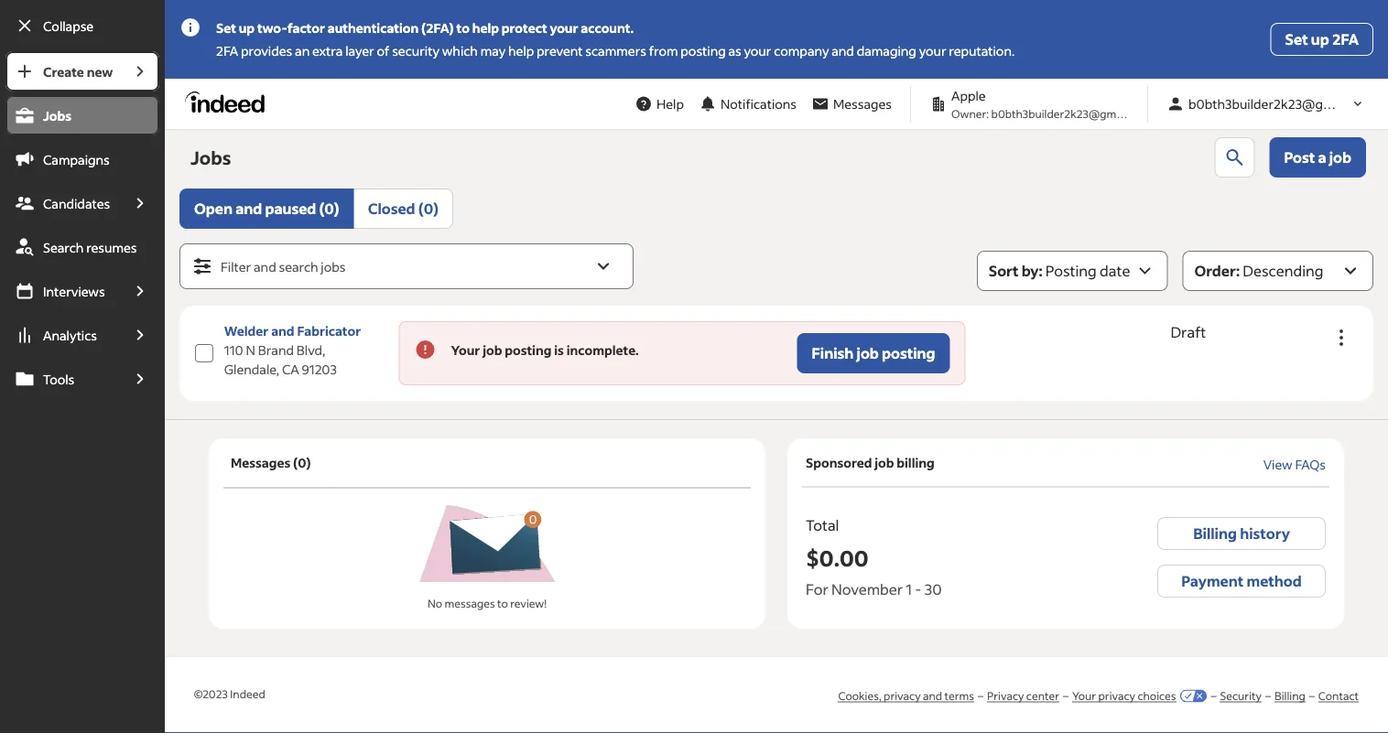 Task type: locate. For each thing, give the bounding box(es) containing it.
1 vertical spatial your
[[1072, 689, 1096, 703]]

b0bth3builder2k23@gmail.com button
[[1159, 87, 1377, 121]]

1 vertical spatial jobs
[[190, 146, 231, 169]]

job for finish job posting
[[857, 344, 879, 363]]

up
[[239, 20, 255, 36], [1311, 30, 1330, 49]]

0 vertical spatial to
[[456, 20, 470, 36]]

finish job posting group
[[399, 321, 966, 386]]

– left security link at the right of page
[[1211, 689, 1217, 703]]

interviews
[[43, 283, 105, 299]]

1 privacy from the left
[[884, 689, 921, 703]]

0 horizontal spatial messages
[[231, 455, 291, 471]]

billing up payment
[[1193, 524, 1237, 543]]

messages inside messages link
[[833, 96, 892, 112]]

0 vertical spatial your
[[451, 342, 480, 359]]

new
[[87, 63, 113, 80]]

0 horizontal spatial (0)
[[293, 455, 311, 471]]

from
[[649, 43, 678, 59]]

0 horizontal spatial your
[[451, 342, 480, 359]]

0 horizontal spatial set
[[216, 20, 236, 36]]

set up two-factor authentication (2fa) to help protect your account. 2fa provides an extra layer of security which may help prevent scammers from posting as your company and damaging your reputation.
[[216, 20, 1015, 59]]

$0.00
[[806, 544, 869, 572]]

– left billing link
[[1266, 689, 1271, 703]]

security
[[1220, 689, 1262, 703]]

your right as
[[744, 43, 771, 59]]

jobs up open
[[190, 146, 231, 169]]

damaging
[[857, 43, 917, 59]]

help up may
[[472, 20, 499, 36]]

0 horizontal spatial billing
[[1193, 524, 1237, 543]]

draft
[[1171, 323, 1206, 342]]

resumes
[[86, 239, 137, 256]]

and up brand
[[271, 323, 295, 339]]

messages link
[[804, 87, 899, 121]]

privacy
[[884, 689, 921, 703], [1099, 689, 1136, 703]]

apple
[[952, 87, 986, 104]]

posting left is
[[505, 342, 552, 359]]

1 horizontal spatial messages
[[833, 96, 892, 112]]

your right "damaging"
[[919, 43, 947, 59]]

0 horizontal spatial posting
[[505, 342, 552, 359]]

1 horizontal spatial help
[[508, 43, 534, 59]]

and for welder and fabricator 110 n brand blvd, glendale, ca 91203
[[271, 323, 295, 339]]

and inside welder and fabricator 110 n brand blvd, glendale, ca 91203
[[271, 323, 295, 339]]

jobs
[[321, 259, 346, 275]]

and left terms
[[923, 689, 943, 703]]

2 horizontal spatial posting
[[882, 344, 936, 363]]

welder and fabricator 110 n brand blvd, glendale, ca 91203
[[224, 323, 361, 378]]

menu bar
[[0, 51, 165, 734]]

your
[[451, 342, 480, 359], [1072, 689, 1096, 703]]

2 privacy from the left
[[1099, 689, 1136, 703]]

help down protect
[[508, 43, 534, 59]]

help
[[657, 96, 684, 112]]

up for two-
[[239, 20, 255, 36]]

1 horizontal spatial privacy
[[1099, 689, 1136, 703]]

1 horizontal spatial set
[[1285, 30, 1308, 49]]

paused
[[265, 199, 316, 218]]

candidates link
[[5, 183, 121, 223]]

(0) for closed (0)
[[418, 199, 439, 218]]

1 horizontal spatial up
[[1311, 30, 1330, 49]]

job for your job posting is incomplete.
[[483, 342, 502, 359]]

job right finish
[[857, 344, 879, 363]]

– right center
[[1063, 689, 1069, 703]]

0 horizontal spatial 2fa
[[216, 43, 238, 59]]

posting
[[681, 43, 726, 59], [505, 342, 552, 359], [882, 344, 936, 363]]

billing history link
[[1158, 517, 1326, 550]]

a
[[1318, 148, 1327, 167]]

your inside finish job posting group
[[451, 342, 480, 359]]

set up 2fa link
[[1271, 23, 1374, 56]]

ca
[[282, 361, 299, 378]]

create
[[43, 63, 84, 80]]

1 horizontal spatial b0bth3builder2k23@gmail.com
[[1189, 96, 1377, 112]]

jobs down create new link
[[43, 107, 71, 124]]

privacy
[[987, 689, 1024, 703]]

job inside button
[[857, 344, 879, 363]]

messages
[[445, 597, 495, 611]]

notifications
[[721, 96, 797, 112]]

91203
[[302, 361, 337, 378]]

(0)
[[319, 199, 340, 218], [418, 199, 439, 218], [293, 455, 311, 471]]

– right terms
[[978, 689, 984, 703]]

1 horizontal spatial posting
[[681, 43, 726, 59]]

security – billing – contact
[[1220, 689, 1359, 703]]

date
[[1100, 261, 1130, 280]]

post
[[1284, 148, 1315, 167]]

job left billing
[[875, 454, 894, 471]]

posting right finish
[[882, 344, 936, 363]]

1 vertical spatial messages
[[231, 455, 291, 471]]

search resumes link
[[5, 227, 159, 267]]

and right open
[[236, 199, 262, 218]]

up left two- on the left top
[[239, 20, 255, 36]]

b0bth3builder2k23@gmail.com inside apple owner: b0bth3builder2k23@gmail.com
[[991, 106, 1152, 120]]

posting for finish job posting
[[882, 344, 936, 363]]

b0bth3builder2k23@gmail.com inside b0bth3builder2k23@gmail.com popup button
[[1189, 96, 1377, 112]]

faqs
[[1295, 457, 1326, 473]]

0 vertical spatial jobs
[[43, 107, 71, 124]]

for
[[806, 580, 829, 599]]

up up b0bth3builder2k23@gmail.com popup button
[[1311, 30, 1330, 49]]

billing left "contact"
[[1275, 689, 1306, 703]]

0 horizontal spatial b0bth3builder2k23@gmail.com
[[991, 106, 1152, 120]]

to left review!
[[497, 597, 508, 611]]

history
[[1240, 524, 1290, 543]]

up inside the "set up two-factor authentication (2fa) to help protect your account. 2fa provides an extra layer of security which may help prevent scammers from posting as your company and damaging your reputation."
[[239, 20, 255, 36]]

post a job link
[[1270, 137, 1366, 178]]

1 horizontal spatial jobs
[[190, 146, 231, 169]]

order:
[[1195, 261, 1240, 280]]

privacy center link
[[987, 689, 1060, 703]]

order: descending
[[1195, 261, 1324, 280]]

total
[[806, 516, 839, 535]]

1 vertical spatial help
[[508, 43, 534, 59]]

(0) for messages (0)
[[293, 455, 311, 471]]

and right filter in the left of the page
[[254, 259, 276, 275]]

sort by: posting date
[[989, 261, 1130, 280]]

apple owner: b0bth3builder2k23@gmail.com
[[952, 87, 1152, 120]]

1 horizontal spatial 2fa
[[1332, 30, 1359, 49]]

contact
[[1319, 689, 1359, 703]]

0 horizontal spatial privacy
[[884, 689, 921, 703]]

0 vertical spatial help
[[472, 20, 499, 36]]

jobs
[[43, 107, 71, 124], [190, 146, 231, 169]]

set left two- on the left top
[[216, 20, 236, 36]]

posting inside finish job posting button
[[882, 344, 936, 363]]

0 vertical spatial messages
[[833, 96, 892, 112]]

privacy left choices
[[1099, 689, 1136, 703]]

cookies, privacy and terms link
[[838, 689, 974, 703]]

set up 2fa
[[1285, 30, 1359, 49]]

– right billing link
[[1309, 689, 1315, 703]]

©2023 indeed
[[194, 687, 265, 702]]

set inside the "set up two-factor authentication (2fa) to help protect your account. 2fa provides an extra layer of security which may help prevent scammers from posting as your company and damaging your reputation."
[[216, 20, 236, 36]]

posting left as
[[681, 43, 726, 59]]

apple owner: b0bth3builder2k23@gmail.com element
[[922, 86, 1152, 122]]

set up b0bth3builder2k23@gmail.com popup button
[[1285, 30, 1308, 49]]

2 horizontal spatial (0)
[[418, 199, 439, 218]]

factor
[[287, 20, 325, 36]]

scammers
[[586, 43, 647, 59]]

brand
[[258, 342, 294, 359]]

1 – from the left
[[978, 689, 984, 703]]

filter and search jobs element
[[180, 245, 633, 288]]

indeed
[[230, 687, 265, 702]]

messages for messages
[[833, 96, 892, 112]]

campaigns link
[[5, 139, 159, 180]]

1 vertical spatial to
[[497, 597, 508, 611]]

prevent
[[537, 43, 583, 59]]

2fa
[[1332, 30, 1359, 49], [216, 43, 238, 59]]

job right 'a'
[[1330, 148, 1352, 167]]

b0bth3builder2k23@gmail.com
[[1189, 96, 1377, 112], [991, 106, 1152, 120]]

job
[[1330, 148, 1352, 167], [483, 342, 502, 359], [857, 344, 879, 363], [875, 454, 894, 471]]

1 horizontal spatial (0)
[[319, 199, 340, 218]]

method
[[1247, 572, 1302, 591]]

messages
[[833, 96, 892, 112], [231, 455, 291, 471]]

and right company
[[832, 43, 854, 59]]

1 horizontal spatial billing
[[1275, 689, 1306, 703]]

job title and location element
[[224, 321, 383, 379]]

up for 2fa
[[1311, 30, 1330, 49]]

job left is
[[483, 342, 502, 359]]

to up which
[[456, 20, 470, 36]]

indeed home image
[[185, 91, 273, 113]]

and for open and paused (0)
[[236, 199, 262, 218]]

0 horizontal spatial your
[[550, 20, 578, 36]]

0 horizontal spatial up
[[239, 20, 255, 36]]

cookies, privacy and terms – privacy center –
[[838, 689, 1069, 703]]

campaigns
[[43, 151, 110, 168]]

posting inside the "set up two-factor authentication (2fa) to help protect your account. 2fa provides an extra layer of security which may help prevent scammers from posting as your company and damaging your reputation."
[[681, 43, 726, 59]]

0 horizontal spatial to
[[456, 20, 470, 36]]

your up prevent
[[550, 20, 578, 36]]

privacy right the cookies,
[[884, 689, 921, 703]]

collapse button
[[5, 5, 159, 46]]

no
[[428, 597, 442, 611]]

5 – from the left
[[1309, 689, 1315, 703]]

1 horizontal spatial your
[[1072, 689, 1096, 703]]

search
[[43, 239, 84, 256]]



Task type: vqa. For each thing, say whether or not it's contained in the screenshot.
left Messages
yes



Task type: describe. For each thing, give the bounding box(es) containing it.
cookies,
[[838, 689, 882, 703]]

an
[[295, 43, 310, 59]]

fabricator
[[297, 323, 361, 339]]

3 – from the left
[[1211, 689, 1217, 703]]

interviews link
[[5, 271, 121, 311]]

and for filter and search jobs
[[254, 259, 276, 275]]

view
[[1264, 457, 1293, 473]]

©2023
[[194, 687, 228, 702]]

help button
[[627, 87, 691, 121]]

2fa inside the "set up two-factor authentication (2fa) to help protect your account. 2fa provides an extra layer of security which may help prevent scammers from posting as your company and damaging your reputation."
[[216, 43, 238, 59]]

sponsored
[[806, 454, 872, 471]]

your privacy choices link
[[1072, 689, 1176, 703]]

2 – from the left
[[1063, 689, 1069, 703]]

search
[[279, 259, 318, 275]]

layer
[[345, 43, 374, 59]]

filter
[[221, 259, 251, 275]]

billing history
[[1193, 524, 1290, 543]]

finish
[[812, 344, 854, 363]]

0 horizontal spatial jobs
[[43, 107, 71, 124]]

analytics link
[[5, 315, 121, 355]]

analytics
[[43, 327, 97, 343]]

expand advanced search image
[[593, 256, 615, 277]]

1 vertical spatial billing
[[1275, 689, 1306, 703]]

sort
[[989, 261, 1019, 280]]

menu bar containing create new
[[0, 51, 165, 734]]

company
[[774, 43, 829, 59]]

job for sponsored job billing
[[875, 454, 894, 471]]

open
[[194, 199, 233, 218]]

set for set up 2fa
[[1285, 30, 1308, 49]]

create new
[[43, 63, 113, 80]]

set for set up two-factor authentication (2fa) to help protect your account. 2fa provides an extra layer of security which may help prevent scammers from posting as your company and damaging your reputation.
[[216, 20, 236, 36]]

which
[[442, 43, 478, 59]]

total $0.00 for november 1 - 30
[[806, 516, 942, 599]]

november
[[832, 580, 903, 599]]

security
[[392, 43, 440, 59]]

to inside the "set up two-factor authentication (2fa) to help protect your account. 2fa provides an extra layer of security which may help prevent scammers from posting as your company and damaging your reputation."
[[456, 20, 470, 36]]

closed
[[368, 199, 415, 218]]

1
[[906, 580, 912, 599]]

as
[[729, 43, 742, 59]]

provides
[[241, 43, 292, 59]]

your privacy choices
[[1072, 689, 1176, 703]]

collapse
[[43, 17, 94, 34]]

4 – from the left
[[1266, 689, 1271, 703]]

1 horizontal spatial your
[[744, 43, 771, 59]]

privacy for choices
[[1099, 689, 1136, 703]]

account.
[[581, 20, 634, 36]]

and inside the "set up two-factor authentication (2fa) to help protect your account. 2fa provides an extra layer of security which may help prevent scammers from posting as your company and damaging your reputation."
[[832, 43, 854, 59]]

finish job posting
[[812, 344, 936, 363]]

messages (0)
[[231, 455, 311, 471]]

protect
[[502, 20, 547, 36]]

filter and search jobs
[[221, 259, 346, 275]]

incomplete.
[[567, 342, 639, 359]]

-
[[915, 580, 922, 599]]

posting for your job posting is incomplete.
[[505, 342, 552, 359]]

candidates
[[43, 195, 110, 212]]

payment method
[[1182, 572, 1302, 591]]

contact link
[[1319, 689, 1359, 703]]

welder and fabricator link
[[224, 323, 361, 339]]

privacy for and
[[884, 689, 921, 703]]

center
[[1027, 689, 1060, 703]]

110
[[224, 342, 243, 359]]

posting
[[1046, 261, 1097, 280]]

your job posting is incomplete.
[[451, 342, 639, 359]]

of
[[377, 43, 390, 59]]

0 horizontal spatial help
[[472, 20, 499, 36]]

is
[[554, 342, 564, 359]]

reputation.
[[949, 43, 1015, 59]]

welder
[[224, 323, 269, 339]]

no messages to review!
[[428, 597, 547, 611]]

open and paused (0)
[[194, 199, 340, 218]]

0 vertical spatial billing
[[1193, 524, 1237, 543]]

review!
[[510, 597, 547, 611]]

sponsored job billing
[[806, 454, 935, 471]]

post a job
[[1284, 148, 1352, 167]]

may
[[481, 43, 506, 59]]

security link
[[1220, 689, 1262, 703]]

search candidates image
[[1224, 147, 1246, 169]]

search resumes
[[43, 239, 137, 256]]

view faqs
[[1264, 457, 1326, 473]]

your for your job posting is incomplete.
[[451, 342, 480, 359]]

jobs link
[[5, 95, 159, 136]]

1 horizontal spatial to
[[497, 597, 508, 611]]

terms
[[945, 689, 974, 703]]

your for your privacy choices
[[1072, 689, 1096, 703]]

Select job checkbox
[[195, 344, 213, 363]]

messages for messages (0)
[[231, 455, 291, 471]]

view faqs link
[[1264, 457, 1326, 473]]

by:
[[1022, 261, 1043, 280]]

30
[[925, 580, 942, 599]]

2 horizontal spatial your
[[919, 43, 947, 59]]

authentication
[[328, 20, 419, 36]]

billing link
[[1275, 689, 1306, 703]]

(2fa)
[[421, 20, 454, 36]]

choices
[[1138, 689, 1176, 703]]

notifications button
[[691, 84, 804, 124]]



